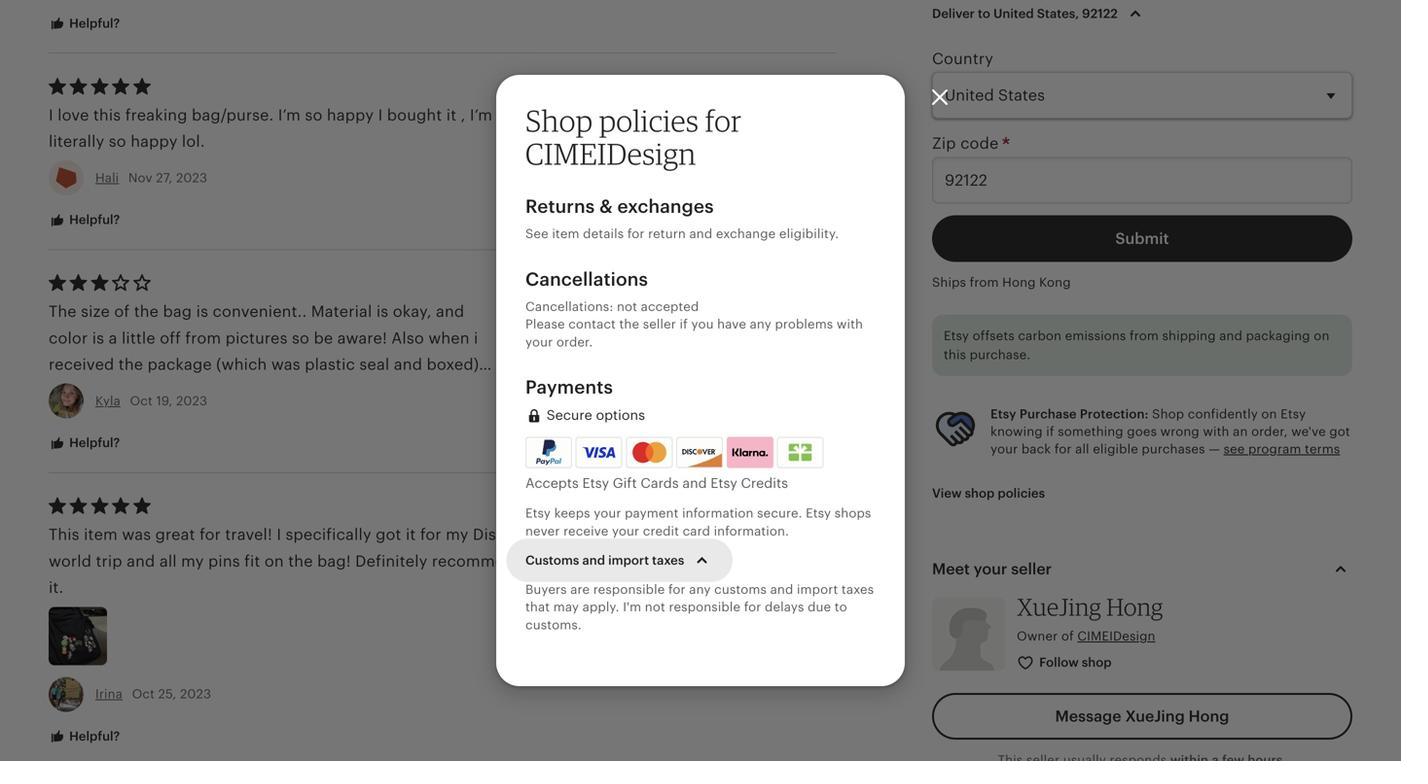 Task type: describe. For each thing, give the bounding box(es) containing it.
2 shipping from the top
[[574, 320, 633, 335]]

states,
[[1037, 6, 1079, 21]]

i'm
[[623, 601, 642, 615]]

zip code
[[932, 135, 1003, 153]]

was inside this item was great for travel! i specifically got it for my disney world trip and all my pins fit on the bag! definitely recommend it.
[[122, 527, 151, 544]]

with inside cancellations: not accepted please contact the seller if you have any problems with your order.
[[837, 317, 863, 332]]

if inside shop confidently on etsy knowing if something goes wrong with an order, we've got your back for all eligible purchases —
[[1046, 425, 1055, 439]]

the down "little"
[[119, 356, 143, 374]]

to inside buyers are responsible for any customs and import taxes that may apply. i'm not responsible for delays due to customs.
[[835, 601, 847, 615]]

order,
[[1252, 425, 1288, 439]]

customer service for i love this freaking bag/purse. i'm so happy i bought it , i'm literally so happy lol.
[[574, 167, 689, 183]]

it.
[[49, 580, 64, 597]]

that
[[526, 601, 550, 615]]

offsets
[[973, 329, 1015, 344]]

shop policies dialog
[[0, 0, 1401, 762]]

taxes inside dropdown button
[[652, 554, 684, 568]]

27,
[[156, 171, 173, 185]]

the inside cancellations: not accepted please contact the seller if you have any problems with your order.
[[619, 317, 640, 332]]

apply.
[[583, 601, 620, 615]]

see
[[526, 227, 549, 242]]

oct 19, 2023
[[126, 394, 207, 409]]

pictures
[[226, 330, 288, 347]]

purchase
[[1020, 407, 1077, 422]]

options
[[596, 408, 645, 424]]

package
[[148, 356, 212, 374]]

love
[[58, 106, 89, 124]]

credits
[[741, 476, 788, 491]]

etsy up knowing
[[991, 407, 1017, 422]]

and up when on the top of the page
[[436, 303, 464, 321]]

scary.
[[49, 409, 93, 427]]

giftcard image
[[784, 444, 817, 462]]

,
[[461, 106, 466, 124]]

the down package
[[184, 383, 208, 400]]

pins
[[208, 553, 240, 571]]

all inside shop confidently on etsy knowing if something goes wrong with an order, we've got your back for all eligible purchases —
[[1076, 442, 1090, 457]]

shop for confidently
[[1152, 407, 1185, 422]]

0 horizontal spatial is
[[92, 330, 104, 347]]

shipping for disney
[[574, 543, 633, 559]]

payments
[[526, 377, 613, 398]]

etsy up information
[[711, 476, 738, 491]]

inside
[[134, 383, 179, 400]]

for up definitely
[[420, 527, 442, 544]]

never
[[526, 524, 560, 539]]

exchange
[[716, 227, 776, 242]]

2023 for nov 27, 2023
[[176, 171, 207, 185]]

&
[[599, 196, 613, 217]]

see item details for return and exchange eligibility.
[[526, 227, 839, 242]]

be
[[314, 330, 333, 347]]

this
[[49, 527, 80, 544]]

an
[[1233, 425, 1248, 439]]

0 vertical spatial was
[[271, 356, 301, 374]]

wrong
[[1161, 425, 1200, 439]]

okay,
[[393, 303, 432, 321]]

details
[[583, 227, 624, 242]]

ships from hong kong
[[932, 275, 1071, 290]]

follow shop
[[1039, 656, 1112, 671]]

from inside etsy offsets carbon emissions from shipping and packaging on this purchase.
[[1130, 329, 1159, 344]]

order.
[[556, 335, 593, 350]]

and inside buyers are responsible for any customs and import taxes that may apply. i'm not responsible for delays due to customs.
[[770, 583, 794, 598]]

for down customs
[[744, 601, 761, 615]]

aware!
[[337, 330, 387, 347]]

taxes inside buyers are responsible for any customs and import taxes that may apply. i'm not responsible for delays due to customs.
[[842, 583, 874, 598]]

secure options
[[543, 408, 645, 424]]

your up customs and import taxes dropdown button
[[612, 524, 640, 539]]

buyers are responsible for any customs and import taxes that may apply. i'm not responsible for delays due to customs.
[[526, 583, 874, 633]]

carbon
[[1018, 329, 1062, 344]]

secure.
[[757, 507, 802, 521]]

0 vertical spatial so
[[305, 106, 323, 124]]

protection:
[[1080, 407, 1149, 422]]

1 vertical spatial my
[[181, 553, 204, 571]]

on inside shop confidently on etsy knowing if something goes wrong with an order, we've got your back for all eligible purchases —
[[1262, 407, 1277, 422]]

2023 for oct 25, 2023
[[180, 688, 211, 702]]

service for this item was great for travel! i specifically got it for my disney world trip and all my pins fit on the bag! definitely recommend it.
[[642, 587, 689, 603]]

2 quality from the top
[[607, 499, 651, 514]]

eligibility.
[[779, 227, 839, 242]]

seal
[[359, 356, 390, 374]]

material
[[311, 303, 372, 321]]

item for this
[[84, 527, 118, 544]]

exchanges
[[617, 196, 714, 217]]

discover image
[[677, 441, 724, 470]]

customs
[[714, 583, 767, 598]]

nov 27, 2023
[[125, 171, 207, 185]]

travel!
[[225, 527, 272, 544]]

with inside shop confidently on etsy knowing if something goes wrong with an order, we've got your back for all eligible purchases —
[[1203, 425, 1230, 439]]

cimeidesign
[[526, 136, 696, 172]]

i inside this item was great for travel! i specifically got it for my disney world trip and all my pins fit on the bag! definitely recommend it.
[[277, 527, 281, 544]]

all inside this item was great for travel! i specifically got it for my disney world trip and all my pins fit on the bag! definitely recommend it.
[[159, 553, 177, 571]]

follow
[[1039, 656, 1079, 671]]

customs
[[526, 554, 579, 568]]

when
[[429, 330, 470, 347]]

on inside this item was great for travel! i specifically got it for my disney world trip and all my pins fit on the bag! definitely recommend it.
[[265, 553, 284, 571]]

absolutely
[[259, 383, 337, 400]]

and inside etsy offsets carbon emissions from shipping and packaging on this purchase.
[[1220, 329, 1243, 344]]

kong
[[1039, 275, 1071, 290]]

size
[[81, 303, 110, 321]]

1 vertical spatial was
[[101, 383, 130, 400]]

disney
[[473, 527, 524, 544]]

customs.
[[526, 618, 582, 633]]

92122
[[1082, 6, 1118, 21]]

etsy inside shop confidently on etsy knowing if something goes wrong with an order, we've got your back for all eligible purchases —
[[1281, 407, 1306, 422]]

klarna image
[[727, 437, 774, 469]]

for inside shop policies for cimeidesign
[[705, 103, 742, 139]]

paypal image
[[528, 440, 569, 466]]

0 vertical spatial hong
[[1003, 275, 1036, 290]]

bag…
[[213, 383, 255, 400]]

boxed)
[[427, 356, 479, 374]]

import inside buyers are responsible for any customs and import taxes that may apply. i'm not responsible for delays due to customs.
[[797, 583, 838, 598]]

purchases
[[1142, 442, 1205, 457]]

xuejing hong owner of
[[1017, 593, 1164, 644]]

also
[[391, 330, 424, 347]]

purchase.
[[970, 348, 1031, 363]]

service for i love this freaking bag/purse. i'm so happy i bought it , i'm literally so happy lol.
[[642, 167, 689, 183]]

item for see
[[552, 227, 580, 242]]

for inside shop confidently on etsy knowing if something goes wrong with an order, we've got your back for all eligible purchases —
[[1055, 442, 1072, 457]]

—
[[1209, 442, 1220, 457]]

deliver
[[932, 6, 975, 21]]

little
[[122, 330, 156, 347]]

1 quality from the top
[[607, 275, 651, 291]]

are
[[570, 583, 590, 598]]

credit
[[643, 524, 679, 539]]

oct 25, 2023
[[128, 688, 211, 702]]

if inside cancellations: not accepted please contact the seller if you have any problems with your order.
[[680, 317, 688, 332]]

due
[[808, 601, 831, 615]]

any inside buyers are responsible for any customs and import taxes that may apply. i'm not responsible for delays due to customs.
[[689, 583, 711, 598]]

shops
[[835, 507, 871, 521]]

accepts
[[526, 476, 579, 491]]

0 vertical spatial responsible
[[593, 583, 665, 598]]

shipping inside etsy offsets carbon emissions from shipping and packaging on this purchase.
[[1162, 329, 1216, 344]]

for left 'return'
[[628, 227, 645, 242]]

packaging
[[1246, 329, 1311, 344]]

ships
[[932, 275, 966, 290]]

united
[[994, 6, 1034, 21]]

5.0 for customer service
[[801, 607, 821, 622]]

we've
[[1292, 425, 1326, 439]]

the up "little"
[[134, 303, 159, 321]]

nov
[[128, 171, 153, 185]]

cancellations: not accepted please contact the seller if you have any problems with your order.
[[526, 300, 863, 350]]



Task type: locate. For each thing, give the bounding box(es) containing it.
i love this freaking bag/purse. i'm so happy i bought it , i'm literally so happy lol.
[[49, 106, 493, 150]]

any left customs
[[689, 583, 711, 598]]

great
[[155, 527, 195, 544]]

disgusting
[[341, 383, 421, 400]]

import
[[608, 554, 649, 568], [797, 583, 838, 598]]

to right "due"
[[835, 601, 847, 615]]

2 service from the top
[[642, 587, 689, 603]]

not inside buyers are responsible for any customs and import taxes that may apply. i'm not responsible for delays due to customs.
[[645, 601, 666, 615]]

customer service for this item was great for travel! i specifically got it for my disney world trip and all my pins fit on the bag! definitely recommend it.
[[574, 587, 689, 603]]

shop confidently on etsy knowing if something goes wrong with an order, we've got your back for all eligible purchases —
[[991, 407, 1351, 457]]

0 vertical spatial any
[[750, 317, 772, 332]]

quality down gift
[[607, 499, 651, 514]]

1 horizontal spatial happy
[[327, 106, 374, 124]]

accepted
[[641, 300, 699, 314]]

1 horizontal spatial if
[[1046, 425, 1055, 439]]

2023 right "19,"
[[176, 394, 207, 409]]

1 vertical spatial not
[[645, 601, 666, 615]]

spider
[[49, 383, 96, 400]]

0 horizontal spatial if
[[680, 317, 688, 332]]

customer down customs and import taxes on the left bottom of page
[[574, 587, 638, 603]]

have
[[717, 317, 746, 332]]

goes
[[1127, 425, 1157, 439]]

0 vertical spatial got
[[1330, 425, 1351, 439]]

0 vertical spatial 2023
[[176, 171, 207, 185]]

1 horizontal spatial got
[[1330, 425, 1351, 439]]

1 customer from the top
[[574, 167, 638, 183]]

contact
[[569, 317, 616, 332]]

received
[[49, 356, 114, 374]]

convenient..
[[213, 303, 307, 321]]

a right boxed)
[[483, 356, 492, 374]]

item quality down gift
[[574, 499, 651, 514]]

shipping for i'm
[[574, 123, 633, 138]]

customs and import taxes button
[[511, 541, 728, 581]]

happy left bought
[[327, 106, 374, 124]]

definitely
[[355, 553, 428, 571]]

1 horizontal spatial responsible
[[669, 601, 741, 615]]

from right "emissions"
[[1130, 329, 1159, 344]]

0 vertical spatial this
[[93, 106, 121, 124]]

is left okay,
[[376, 303, 389, 321]]

so inside the size of the bag is convenient.. material is okay, and color is a little off from pictures so be aware!  also when i received the package (which was plastic seal and boxed) a spider was inside the bag… absolutely disgusting and scary. terrible shipping :/
[[292, 330, 310, 347]]

0 vertical spatial my
[[446, 527, 469, 544]]

oct for 25,
[[132, 688, 155, 702]]

so left be at top
[[292, 330, 310, 347]]

2023 right 27,
[[176, 171, 207, 185]]

something
[[1058, 425, 1124, 439]]

2 customer service from the top
[[574, 587, 689, 603]]

1 customer service from the top
[[574, 167, 689, 183]]

:/
[[229, 409, 241, 427]]

was
[[271, 356, 301, 374], [101, 383, 130, 400], [122, 527, 151, 544]]

import inside dropdown button
[[608, 554, 649, 568]]

1 vertical spatial shop
[[1152, 407, 1185, 422]]

card
[[683, 524, 710, 539]]

is
[[196, 303, 208, 321], [376, 303, 389, 321], [92, 330, 104, 347]]

customer for i love this freaking bag/purse. i'm so happy i bought it , i'm literally so happy lol.
[[574, 167, 638, 183]]

color
[[49, 330, 88, 347]]

from inside the size of the bag is convenient.. material is okay, and color is a little off from pictures so be aware!  also when i received the package (which was plastic seal and boxed) a spider was inside the bag… absolutely disgusting and scary. terrible shipping :/
[[185, 330, 221, 347]]

1 horizontal spatial shop
[[1152, 407, 1185, 422]]

bought
[[387, 106, 442, 124]]

item inside shop policies dialog
[[552, 227, 580, 242]]

oct for 19,
[[130, 394, 153, 409]]

i'm right bag/purse.
[[278, 106, 301, 124]]

for right 'policies'
[[705, 103, 742, 139]]

2 horizontal spatial is
[[376, 303, 389, 321]]

and down boxed)
[[425, 383, 454, 400]]

1 horizontal spatial hong
[[1107, 593, 1164, 622]]

was up terrible
[[101, 383, 130, 400]]

cancellations
[[526, 269, 648, 290]]

1 vertical spatial responsible
[[669, 601, 741, 615]]

1 horizontal spatial a
[[483, 356, 492, 374]]

returns
[[526, 196, 595, 217]]

3 shipping from the top
[[574, 543, 633, 559]]

1 horizontal spatial shipping
[[1162, 329, 1216, 344]]

return
[[648, 227, 686, 242]]

shop
[[526, 103, 593, 139], [1152, 407, 1185, 422]]

1 horizontal spatial from
[[970, 275, 999, 290]]

1 horizontal spatial import
[[797, 583, 838, 598]]

cards
[[641, 476, 679, 491]]

was up trip at bottom
[[122, 527, 151, 544]]

back
[[1022, 442, 1051, 457]]

got inside this item was great for travel! i specifically got it for my disney world trip and all my pins fit on the bag! definitely recommend it.
[[376, 527, 402, 544]]

not inside cancellations: not accepted please contact the seller if you have any problems with your order.
[[617, 300, 638, 314]]

customer for this item was great for travel! i specifically got it for my disney world trip and all my pins fit on the bag! definitely recommend it.
[[574, 587, 638, 603]]

to left the united
[[978, 6, 991, 21]]

1 shipping from the top
[[574, 123, 633, 138]]

visa image
[[583, 444, 616, 462]]

specifically
[[286, 527, 372, 544]]

policies
[[599, 103, 699, 139]]

1 vertical spatial 5.0
[[801, 607, 821, 622]]

1 vertical spatial customer service
[[574, 587, 689, 603]]

got up definitely
[[376, 527, 402, 544]]

2 vertical spatial so
[[292, 330, 310, 347]]

the left "bag!"
[[288, 553, 313, 571]]

0 vertical spatial quality
[[607, 275, 651, 291]]

2 horizontal spatial from
[[1130, 329, 1159, 344]]

plastic
[[305, 356, 355, 374]]

0 vertical spatial shop
[[526, 103, 593, 139]]

to inside dropdown button
[[978, 6, 991, 21]]

etsy
[[944, 329, 969, 344], [991, 407, 1017, 422], [1281, 407, 1306, 422], [582, 476, 609, 491], [711, 476, 738, 491], [526, 507, 551, 521], [806, 507, 831, 521]]

oct
[[130, 394, 153, 409], [132, 688, 155, 702]]

item up receive
[[574, 499, 604, 514]]

0 vertical spatial customer service
[[574, 167, 689, 183]]

0 horizontal spatial to
[[835, 601, 847, 615]]

1 vertical spatial got
[[376, 527, 402, 544]]

1 horizontal spatial with
[[1203, 425, 1230, 439]]

oct left 25,
[[132, 688, 155, 702]]

1 vertical spatial on
[[1262, 407, 1277, 422]]

1 vertical spatial with
[[1203, 425, 1230, 439]]

0 vertical spatial item quality
[[574, 275, 651, 291]]

1 vertical spatial any
[[689, 583, 711, 598]]

owner
[[1017, 630, 1058, 644]]

customer service
[[574, 167, 689, 183], [574, 587, 689, 603]]

and right trip at bottom
[[127, 553, 155, 571]]

2023 for oct 19, 2023
[[176, 394, 207, 409]]

0 horizontal spatial this
[[93, 106, 121, 124]]

customer
[[574, 167, 638, 183], [574, 587, 638, 603]]

1 horizontal spatial this
[[944, 348, 966, 363]]

1 vertical spatial shipping
[[574, 320, 633, 335]]

xuejing hong image
[[932, 599, 1005, 672]]

responsible up i'm
[[593, 583, 665, 598]]

is right the bag
[[196, 303, 208, 321]]

the left seller
[[619, 317, 640, 332]]

etsy left gift
[[582, 476, 609, 491]]

for up pins
[[200, 527, 221, 544]]

0 vertical spatial item
[[574, 275, 604, 291]]

item quality
[[574, 275, 651, 291], [574, 499, 651, 514]]

0 vertical spatial to
[[978, 6, 991, 21]]

2023 right 25,
[[180, 688, 211, 702]]

i right "travel!"
[[277, 527, 281, 544]]

Zip code text field
[[932, 157, 1353, 204]]

0 vertical spatial shipping
[[1162, 329, 1216, 344]]

all down great
[[159, 553, 177, 571]]

shop up "wrong"
[[1152, 407, 1185, 422]]

of up follow shop button
[[1062, 630, 1074, 644]]

0 horizontal spatial responsible
[[593, 583, 665, 598]]

shop inside shop confidently on etsy knowing if something goes wrong with an order, we've got your back for all eligible purchases —
[[1152, 407, 1185, 422]]

0 horizontal spatial i'm
[[278, 106, 301, 124]]

and down receive
[[582, 554, 605, 568]]

on right packaging
[[1314, 329, 1330, 344]]

1 vertical spatial item
[[84, 527, 118, 544]]

hong inside xuejing hong owner of
[[1107, 593, 1164, 622]]

of right size
[[114, 303, 130, 321]]

1 horizontal spatial of
[[1062, 630, 1074, 644]]

1 vertical spatial service
[[642, 587, 689, 603]]

1 service from the top
[[642, 167, 689, 183]]

customer up the &
[[574, 167, 638, 183]]

fit
[[244, 553, 260, 571]]

buyers
[[526, 583, 567, 598]]

1 vertical spatial all
[[159, 553, 177, 571]]

item quality up contact
[[574, 275, 651, 291]]

2 5.0 from the top
[[801, 607, 821, 622]]

2 vertical spatial shipping
[[574, 543, 633, 559]]

1 horizontal spatial any
[[750, 317, 772, 332]]

1 horizontal spatial is
[[196, 303, 208, 321]]

your inside shop confidently on etsy knowing if something goes wrong with an order, we've got your back for all eligible purchases —
[[991, 442, 1018, 457]]

and inside dropdown button
[[582, 554, 605, 568]]

with right problems
[[837, 317, 863, 332]]

mastercard image
[[629, 440, 670, 466]]

0 horizontal spatial shop
[[526, 103, 593, 139]]

accepts etsy gift cards and etsy credits
[[526, 476, 788, 491]]

1 vertical spatial it
[[406, 527, 416, 544]]

etsy up never
[[526, 507, 551, 521]]

and inside this item was great for travel! i specifically got it for my disney world trip and all my pins fit on the bag! definitely recommend it.
[[127, 553, 155, 571]]

freaking
[[125, 106, 187, 124]]

0 vertical spatial 5.0
[[801, 518, 821, 533]]

taxes down credit
[[652, 554, 684, 568]]

hong up the shop
[[1107, 593, 1164, 622]]

shipping up the &
[[574, 123, 633, 138]]

1 horizontal spatial my
[[446, 527, 469, 544]]

quality up accepted
[[607, 275, 651, 291]]

it inside i love this freaking bag/purse. i'm so happy i bought it , i'm literally so happy lol.
[[446, 106, 457, 124]]

not right i'm
[[645, 601, 666, 615]]

all down something
[[1076, 442, 1090, 457]]

0 vertical spatial service
[[642, 167, 689, 183]]

terrible
[[97, 409, 155, 427]]

customer service down customs and import taxes dropdown button
[[574, 587, 689, 603]]

import up "due"
[[797, 583, 838, 598]]

1 vertical spatial import
[[797, 583, 838, 598]]

item inside this item was great for travel! i specifically got it for my disney world trip and all my pins fit on the bag! definitely recommend it.
[[84, 527, 118, 544]]

19,
[[156, 394, 173, 409]]

0 horizontal spatial happy
[[131, 133, 178, 150]]

etsy left offsets
[[944, 329, 969, 344]]

lol.
[[182, 133, 205, 150]]

2 horizontal spatial i
[[378, 106, 383, 124]]

item up trip at bottom
[[84, 527, 118, 544]]

0 vertical spatial shipping
[[574, 123, 633, 138]]

2 vertical spatial on
[[265, 553, 284, 571]]

2023
[[176, 171, 207, 185], [176, 394, 207, 409], [180, 688, 211, 702]]

1 horizontal spatial i
[[277, 527, 281, 544]]

1 vertical spatial to
[[835, 601, 847, 615]]

1 vertical spatial item quality
[[574, 499, 651, 514]]

from right the off
[[185, 330, 221, 347]]

0 horizontal spatial all
[[159, 553, 177, 571]]

1 vertical spatial so
[[109, 133, 126, 150]]

any right have
[[750, 317, 772, 332]]

if left you
[[680, 317, 688, 332]]

my down great
[[181, 553, 204, 571]]

and down "also"
[[394, 356, 422, 374]]

1 vertical spatial quality
[[607, 499, 651, 514]]

0 vertical spatial a
[[109, 330, 117, 347]]

etsy inside etsy offsets carbon emissions from shipping and packaging on this purchase.
[[944, 329, 969, 344]]

0 horizontal spatial got
[[376, 527, 402, 544]]

view details of this review photo by irina image
[[49, 608, 107, 666]]

1 horizontal spatial on
[[1262, 407, 1277, 422]]

2 item from the top
[[574, 499, 604, 514]]

0 vertical spatial happy
[[327, 106, 374, 124]]

taxes down shops
[[842, 583, 874, 598]]

2 vertical spatial was
[[122, 527, 151, 544]]

this left purchase.
[[944, 348, 966, 363]]

your up receive
[[594, 507, 621, 521]]

customer service up returns & exchanges
[[574, 167, 689, 183]]

and left packaging
[[1220, 329, 1243, 344]]

so right literally
[[109, 133, 126, 150]]

responsible
[[593, 583, 665, 598], [669, 601, 741, 615]]

0 horizontal spatial of
[[114, 303, 130, 321]]

of inside xuejing hong owner of
[[1062, 630, 1074, 644]]

from right ships
[[970, 275, 999, 290]]

responsible down customs
[[669, 601, 741, 615]]

item up cancellations:
[[574, 275, 604, 291]]

0 horizontal spatial on
[[265, 553, 284, 571]]

2 item quality from the top
[[574, 499, 651, 514]]

1 vertical spatial happy
[[131, 133, 178, 150]]

1 vertical spatial oct
[[132, 688, 155, 702]]

1 vertical spatial taxes
[[842, 583, 874, 598]]

service right i'm
[[642, 587, 689, 603]]

for down credit
[[669, 583, 686, 598]]

shop
[[1082, 656, 1112, 671]]

shipping down receive
[[574, 543, 633, 559]]

and up delays on the bottom right of page
[[770, 583, 794, 598]]

shop inside shop policies for cimeidesign
[[526, 103, 593, 139]]

2 i'm from the left
[[470, 106, 493, 124]]

got inside shop confidently on etsy knowing if something goes wrong with an order, we've got your back for all eligible purchases —
[[1330, 425, 1351, 439]]

1 item from the top
[[574, 275, 604, 291]]

this inside etsy offsets carbon emissions from shipping and packaging on this purchase.
[[944, 348, 966, 363]]

hong left the 'kong'
[[1003, 275, 1036, 290]]

the inside this item was great for travel! i specifically got it for my disney world trip and all my pins fit on the bag! definitely recommend it.
[[288, 553, 313, 571]]

it inside this item was great for travel! i specifically got it for my disney world trip and all my pins fit on the bag! definitely recommend it.
[[406, 527, 416, 544]]

0 horizontal spatial any
[[689, 583, 711, 598]]

it up definitely
[[406, 527, 416, 544]]

shop up returns
[[526, 103, 593, 139]]

literally
[[49, 133, 104, 150]]

1 horizontal spatial to
[[978, 6, 991, 21]]

on up order, on the right bottom
[[1262, 407, 1277, 422]]

from
[[970, 275, 999, 290], [1130, 329, 1159, 344], [185, 330, 221, 347]]

on
[[1314, 329, 1330, 344], [1262, 407, 1277, 422], [265, 553, 284, 571]]

of inside the size of the bag is convenient.. material is okay, and color is a little off from pictures so be aware!  also when i received the package (which was plastic seal and boxed) a spider was inside the bag… absolutely disgusting and scary. terrible shipping :/
[[114, 303, 130, 321]]

etsy offsets carbon emissions from shipping and packaging on this purchase.
[[944, 329, 1330, 363]]

quality
[[607, 275, 651, 291], [607, 499, 651, 514]]

and right 'return'
[[689, 227, 713, 242]]

shipping inside the size of the bag is convenient.. material is okay, and color is a little off from pictures so be aware!  also when i received the package (which was plastic seal and boxed) a spider was inside the bag… absolutely disgusting and scary. terrible shipping :/
[[159, 409, 225, 427]]

so right bag/purse.
[[305, 106, 323, 124]]

1 vertical spatial a
[[483, 356, 492, 374]]

0 horizontal spatial it
[[406, 527, 416, 544]]

to
[[978, 6, 991, 21], [835, 601, 847, 615]]

1 vertical spatial if
[[1046, 425, 1055, 439]]

and
[[689, 227, 713, 242], [436, 303, 464, 321], [1220, 329, 1243, 344], [394, 356, 422, 374], [425, 383, 454, 400], [683, 476, 707, 491], [127, 553, 155, 571], [582, 554, 605, 568], [770, 583, 794, 598]]

happy down freaking
[[131, 133, 178, 150]]

0 vertical spatial on
[[1314, 329, 1330, 344]]

emissions
[[1065, 329, 1126, 344]]

0 horizontal spatial my
[[181, 553, 204, 571]]

delays
[[765, 601, 804, 615]]

0 horizontal spatial shipping
[[159, 409, 225, 427]]

0 horizontal spatial item
[[84, 527, 118, 544]]

5.0 for item quality
[[801, 518, 821, 533]]

0 vertical spatial oct
[[130, 394, 153, 409]]

oct up terrible
[[130, 394, 153, 409]]

0 vertical spatial item
[[552, 227, 580, 242]]

on inside etsy offsets carbon emissions from shipping and packaging on this purchase.
[[1314, 329, 1330, 344]]

shipping up order.
[[574, 320, 633, 335]]

0 vertical spatial not
[[617, 300, 638, 314]]

0 vertical spatial of
[[114, 303, 130, 321]]

your down the please
[[526, 335, 553, 350]]

your
[[526, 335, 553, 350], [991, 442, 1018, 457], [594, 507, 621, 521], [612, 524, 640, 539]]

is down size
[[92, 330, 104, 347]]

5.0
[[801, 518, 821, 533], [801, 607, 821, 622]]

etsy left shops
[[806, 507, 831, 521]]

0 horizontal spatial hong
[[1003, 275, 1036, 290]]

receive
[[564, 524, 609, 539]]

may
[[553, 601, 579, 615]]

with up '—'
[[1203, 425, 1230, 439]]

1 item quality from the top
[[574, 275, 651, 291]]

eligible
[[1093, 442, 1138, 457]]

got right we've
[[1330, 425, 1351, 439]]

this
[[93, 106, 121, 124], [944, 348, 966, 363]]

1 horizontal spatial it
[[446, 106, 457, 124]]

my
[[446, 527, 469, 544], [181, 553, 204, 571]]

2 customer from the top
[[574, 587, 638, 603]]

any inside cancellations: not accepted please contact the seller if you have any problems with your order.
[[750, 317, 772, 332]]

0 vertical spatial if
[[680, 317, 688, 332]]

it left ","
[[446, 106, 457, 124]]

1 horizontal spatial item
[[552, 227, 580, 242]]

shop for policies
[[526, 103, 593, 139]]

and down discover icon
[[683, 476, 707, 491]]

xuejing
[[1017, 593, 1102, 622]]

i'm right ","
[[470, 106, 493, 124]]

1 vertical spatial item
[[574, 499, 604, 514]]

import down credit
[[608, 554, 649, 568]]

etsy purchase protection:
[[991, 407, 1149, 422]]

1 horizontal spatial not
[[645, 601, 666, 615]]

item down returns
[[552, 227, 580, 242]]

deliver to united states, 92122 button
[[918, 0, 1162, 34]]

seller
[[643, 317, 676, 332]]

your inside cancellations: not accepted please contact the seller if you have any problems with your order.
[[526, 335, 553, 350]]

this right love
[[93, 106, 121, 124]]

gift
[[613, 476, 637, 491]]

any
[[750, 317, 772, 332], [689, 583, 711, 598]]

zip
[[932, 135, 956, 153]]

payment
[[625, 507, 679, 521]]

got
[[1330, 425, 1351, 439], [376, 527, 402, 544]]

was up absolutely
[[271, 356, 301, 374]]

this inside i love this freaking bag/purse. i'm so happy i bought it , i'm literally so happy lol.
[[93, 106, 121, 124]]

i left love
[[49, 106, 53, 124]]

0 horizontal spatial i
[[49, 106, 53, 124]]

confidently
[[1188, 407, 1258, 422]]

follow shop button
[[1002, 646, 1128, 682]]

1 5.0 from the top
[[801, 518, 821, 533]]

1 i'm from the left
[[278, 106, 301, 124]]

shipping
[[1162, 329, 1216, 344], [159, 409, 225, 427]]

if down the purchase
[[1046, 425, 1055, 439]]



Task type: vqa. For each thing, say whether or not it's contained in the screenshot.
specified)
no



